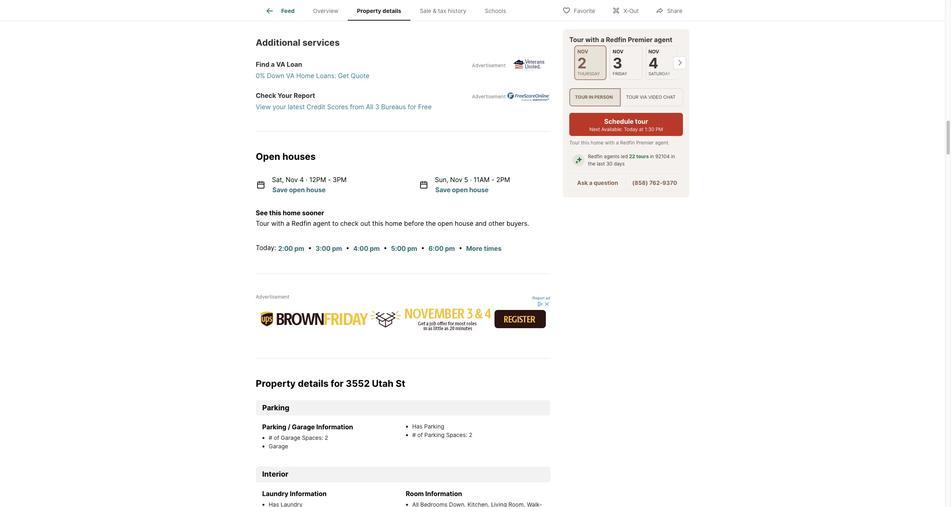 Task type: locate. For each thing, give the bounding box(es) containing it.
2 horizontal spatial this
[[581, 140, 590, 146]]

find
[[256, 60, 270, 68]]

0 horizontal spatial save open house button
[[272, 185, 326, 195]]

out
[[630, 7, 639, 14]]

redfin up last
[[588, 153, 603, 160]]

premier
[[628, 36, 653, 44], [637, 140, 654, 146]]

0 horizontal spatial 3
[[376, 103, 380, 111]]

save
[[273, 186, 288, 194], [436, 186, 451, 194]]

with up nov 2 thursday
[[586, 36, 600, 44]]

save open house button down 12pm at the left top of page
[[272, 185, 326, 195]]

house down 12pm at the left top of page
[[307, 186, 326, 194]]

sun,
[[435, 175, 449, 184]]

the inside see this home sooner tour with a redfin agent to check out this home before the open house and other buyers.
[[426, 219, 436, 228]]

0 horizontal spatial in
[[589, 94, 594, 100]]

0 horizontal spatial property
[[256, 378, 296, 389]]

schools tab
[[476, 1, 516, 21]]

nov inside nov 4 saturday
[[649, 49, 660, 55]]

agent inside see this home sooner tour with a redfin agent to check out this home before the open house and other buyers.
[[313, 219, 331, 228]]

next
[[590, 126, 600, 132]]

open
[[256, 151, 281, 162]]

• left 4:00 at the left of page
[[346, 244, 350, 252]]

details for property details for 3552 utah st
[[298, 378, 329, 389]]

schedule tour next available: today at 1:30 pm
[[590, 117, 663, 132]]

0 horizontal spatial spaces:
[[302, 434, 323, 441]]

0 horizontal spatial #
[[269, 434, 273, 441]]

tab list
[[256, 0, 522, 21]]

tour for tour in person
[[575, 94, 588, 100]]

in left person
[[589, 94, 594, 100]]

property for property details for 3552 utah st
[[256, 378, 296, 389]]

•
[[308, 244, 312, 252], [346, 244, 350, 252], [384, 244, 388, 252], [421, 244, 425, 252], [459, 244, 463, 252]]

this
[[581, 140, 590, 146], [269, 209, 282, 217], [373, 219, 384, 228]]

nov 4 saturday
[[649, 49, 671, 76]]

- inside sat, nov 4 · 12pm - 3pm save open house
[[328, 175, 331, 184]]

2 save open house button from the left
[[435, 185, 489, 195]]

open up 6:00 pm button
[[438, 219, 453, 228]]

redfin agents led 22 tours in 92104
[[588, 153, 670, 160]]

save inside sun, nov 5 · 11am - 2pm save open house
[[436, 186, 451, 194]]

additional services
[[256, 37, 340, 48]]

1 save from the left
[[273, 186, 288, 194]]

favorite
[[574, 7, 596, 14]]

redfin down sooner
[[292, 219, 311, 228]]

# up interior
[[269, 434, 273, 441]]

0 horizontal spatial with
[[271, 219, 285, 228]]

down
[[267, 72, 285, 80]]

for inside check your report view your latest credit scores from all 3 bureaus for free
[[408, 103, 417, 111]]

the
[[588, 161, 596, 167], [426, 219, 436, 228]]

1 horizontal spatial details
[[383, 7, 402, 14]]

1 · from the left
[[306, 175, 308, 184]]

pm right 2:00
[[295, 244, 305, 252]]

the inside in the last 30 days
[[588, 161, 596, 167]]

ask
[[577, 179, 588, 186]]

has
[[413, 423, 423, 430]]

house down '11am'
[[470, 186, 489, 194]]

0% down va home loans: get quote link
[[256, 71, 555, 80]]

nov inside nov 3 friday
[[613, 49, 624, 55]]

1 vertical spatial the
[[426, 219, 436, 228]]

nov down the tour with a redfin premier agent on the right top of page
[[613, 49, 624, 55]]

1 horizontal spatial -
[[492, 175, 495, 184]]

nov inside nov 2 thursday
[[578, 49, 589, 55]]

1 vertical spatial details
[[298, 378, 329, 389]]

1 vertical spatial agent
[[313, 219, 331, 228]]

tour for tour this home with a redfin premier agent.
[[570, 140, 580, 146]]

the left last
[[588, 161, 596, 167]]

open
[[289, 186, 305, 194], [452, 186, 468, 194], [438, 219, 453, 228]]

house for 12pm
[[307, 186, 326, 194]]

3 inside check your report view your latest credit scores from all 3 bureaus for free
[[376, 103, 380, 111]]

home left sooner
[[283, 209, 301, 217]]

1 vertical spatial home
[[283, 209, 301, 217]]

open down 5
[[452, 186, 468, 194]]

0 horizontal spatial 2
[[325, 434, 328, 441]]

overview tab
[[304, 1, 348, 21]]

1 horizontal spatial va
[[286, 72, 295, 80]]

1 vertical spatial 3
[[376, 103, 380, 111]]

0 horizontal spatial va
[[276, 60, 286, 68]]

2 • from the left
[[346, 244, 350, 252]]

1 horizontal spatial the
[[588, 161, 596, 167]]

list box
[[570, 88, 683, 107]]

a inside find a va loan 0% down va home loans: get quote
[[271, 60, 275, 68]]

1 vertical spatial 4
[[300, 175, 304, 184]]

0 horizontal spatial the
[[426, 219, 436, 228]]

open for 4
[[289, 186, 305, 194]]

0 horizontal spatial of
[[274, 434, 280, 441]]

nov left 5
[[451, 175, 463, 184]]

redfin inside see this home sooner tour with a redfin agent to check out this home before the open house and other buyers.
[[292, 219, 311, 228]]

0 vertical spatial report
[[294, 91, 315, 99]]

4 inside sat, nov 4 · 12pm - 3pm save open house
[[300, 175, 304, 184]]

save open house button
[[272, 185, 326, 195], [435, 185, 489, 195]]

via
[[640, 94, 647, 100]]

0 horizontal spatial this
[[269, 209, 282, 217]]

1 horizontal spatial property
[[357, 7, 382, 14]]

0 vertical spatial details
[[383, 7, 402, 14]]

· inside sat, nov 4 · 12pm - 3pm save open house
[[306, 175, 308, 184]]

home left before
[[386, 219, 403, 228]]

· inside sun, nov 5 · 11am - 2pm save open house
[[470, 175, 472, 184]]

pm right 3:00
[[332, 244, 342, 252]]

parking inside "parking / garage information # of garage spaces: 2 garage"
[[262, 423, 287, 431]]

1 vertical spatial property
[[256, 378, 296, 389]]

with up 2:00
[[271, 219, 285, 228]]

0 vertical spatial with
[[586, 36, 600, 44]]

nov up saturday
[[649, 49, 660, 55]]

parking
[[262, 403, 290, 412], [262, 423, 287, 431], [425, 423, 445, 430], [425, 431, 445, 438]]

see
[[256, 209, 268, 217]]

- inside sun, nov 5 · 11am - 2pm save open house
[[492, 175, 495, 184]]

1 horizontal spatial 2
[[469, 431, 473, 438]]

- left 3pm
[[328, 175, 331, 184]]

laundry
[[262, 490, 289, 498]]

2 vertical spatial with
[[271, 219, 285, 228]]

0 horizontal spatial report
[[294, 91, 315, 99]]

in the last 30 days
[[588, 153, 675, 167]]

0 horizontal spatial ·
[[306, 175, 308, 184]]

save open house button for 4
[[272, 185, 326, 195]]

for
[[408, 103, 417, 111], [331, 378, 344, 389]]

for left free
[[408, 103, 417, 111]]

scores
[[327, 103, 349, 111]]

· right 5
[[470, 175, 472, 184]]

house for 11am
[[470, 186, 489, 194]]

advertisement for find a va loan 0% down va home loans: get quote
[[472, 62, 506, 68]]

0 horizontal spatial save
[[273, 186, 288, 194]]

0 horizontal spatial 4
[[300, 175, 304, 184]]

schools
[[485, 7, 507, 14]]

pm right 5:00
[[408, 244, 418, 252]]

of inside has parking # of parking spaces: 2
[[418, 431, 423, 438]]

home for with
[[591, 140, 604, 146]]

loans:
[[316, 72, 337, 80]]

- for 12pm
[[328, 175, 331, 184]]

in right the tours
[[650, 153, 654, 160]]

4 inside nov 4 saturday
[[649, 54, 659, 72]]

for left 3552
[[331, 378, 344, 389]]

0 vertical spatial advertisement
[[472, 62, 506, 68]]

2 inside "parking / garage information # of garage spaces: 2 garage"
[[325, 434, 328, 441]]

a
[[601, 36, 605, 44], [271, 60, 275, 68], [616, 140, 619, 146], [589, 179, 593, 186], [286, 219, 290, 228]]

pm right 4:00 at the left of page
[[370, 244, 380, 252]]

sun, nov 5 · 11am - 2pm save open house
[[435, 175, 511, 194]]

1 horizontal spatial #
[[413, 431, 416, 438]]

1 - from the left
[[328, 175, 331, 184]]

22
[[629, 153, 636, 160]]

0 horizontal spatial -
[[328, 175, 331, 184]]

0 vertical spatial this
[[581, 140, 590, 146]]

with down available: at the right of page
[[605, 140, 615, 146]]

2 vertical spatial home
[[386, 219, 403, 228]]

2 horizontal spatial in
[[671, 153, 675, 160]]

0 vertical spatial home
[[591, 140, 604, 146]]

nov up the thursday
[[578, 49, 589, 55]]

3 right all
[[376, 103, 380, 111]]

- for 11am
[[492, 175, 495, 184]]

4 left next image
[[649, 54, 659, 72]]

0 vertical spatial premier
[[628, 36, 653, 44]]

1 horizontal spatial with
[[586, 36, 600, 44]]

· for 12pm
[[306, 175, 308, 184]]

• left 5:00
[[384, 244, 388, 252]]

1 vertical spatial report
[[533, 296, 545, 300]]

2 - from the left
[[492, 175, 495, 184]]

credit
[[307, 103, 326, 111]]

va
[[276, 60, 286, 68], [286, 72, 295, 80]]

2 · from the left
[[470, 175, 472, 184]]

0 vertical spatial va
[[276, 60, 286, 68]]

open inside sat, nov 4 · 12pm - 3pm save open house
[[289, 186, 305, 194]]

1 horizontal spatial 3
[[613, 54, 623, 72]]

parking / garage information # of garage spaces: 2 garage
[[262, 423, 353, 450]]

save open house button down 5
[[435, 185, 489, 195]]

with inside see this home sooner tour with a redfin agent to check out this home before the open house and other buyers.
[[271, 219, 285, 228]]

None button
[[575, 45, 607, 80], [610, 46, 643, 80], [646, 46, 679, 80], [575, 45, 607, 80], [610, 46, 643, 80], [646, 46, 679, 80]]

· left 12pm at the left top of page
[[306, 175, 308, 184]]

va up down
[[276, 60, 286, 68]]

0 vertical spatial 4
[[649, 54, 659, 72]]

0 horizontal spatial details
[[298, 378, 329, 389]]

get
[[338, 72, 349, 80]]

4
[[649, 54, 659, 72], [300, 175, 304, 184]]

save down sat,
[[273, 186, 288, 194]]

feed
[[281, 7, 295, 14]]

houses
[[283, 151, 316, 162]]

report left 'ad'
[[533, 296, 545, 300]]

0 vertical spatial property
[[357, 7, 382, 14]]

1 horizontal spatial 4
[[649, 54, 659, 72]]

agent down sooner
[[313, 219, 331, 228]]

4 left 12pm at the left top of page
[[300, 175, 304, 184]]

details
[[383, 7, 402, 14], [298, 378, 329, 389]]

sat, nov 4 · 12pm - 3pm save open house
[[272, 175, 347, 194]]

1 horizontal spatial ·
[[470, 175, 472, 184]]

• left 3:00
[[308, 244, 312, 252]]

premier down at
[[637, 140, 654, 146]]

save down sun,
[[436, 186, 451, 194]]

0 vertical spatial agent
[[654, 36, 673, 44]]

6:00 pm button
[[429, 243, 456, 254]]

• left more
[[459, 244, 463, 252]]

home down next
[[591, 140, 604, 146]]

sooner
[[302, 209, 324, 217]]

share button
[[650, 2, 690, 18]]

nov right sat,
[[286, 175, 298, 184]]

0 vertical spatial for
[[408, 103, 417, 111]]

va down loan
[[286, 72, 295, 80]]

0 horizontal spatial home
[[283, 209, 301, 217]]

report ad
[[533, 296, 551, 300]]

nov for 2
[[578, 49, 589, 55]]

1 horizontal spatial save open house button
[[435, 185, 489, 195]]

1 horizontal spatial of
[[418, 431, 423, 438]]

information
[[317, 423, 353, 431], [290, 490, 327, 498], [426, 490, 462, 498]]

house left and at top
[[455, 219, 474, 228]]

12pm
[[310, 175, 326, 184]]

your
[[273, 103, 286, 111]]

nov for 3
[[613, 49, 624, 55]]

information inside "parking / garage information # of garage spaces: 2 garage"
[[317, 423, 353, 431]]

2:00
[[278, 244, 293, 252]]

# down has
[[413, 431, 416, 438]]

pm right the 6:00
[[445, 244, 455, 252]]

2pm
[[497, 175, 511, 184]]

1 horizontal spatial report
[[533, 296, 545, 300]]

tour in person
[[575, 94, 613, 100]]

agent up nov 4 saturday
[[654, 36, 673, 44]]

tour this home with a redfin premier agent.
[[570, 140, 670, 146]]

at
[[639, 126, 644, 132]]

# inside has parking # of parking spaces: 2
[[413, 431, 416, 438]]

pm
[[295, 244, 305, 252], [332, 244, 342, 252], [370, 244, 380, 252], [408, 244, 418, 252], [445, 244, 455, 252]]

in
[[589, 94, 594, 100], [650, 153, 654, 160], [671, 153, 675, 160]]

premier down out
[[628, 36, 653, 44]]

spaces: inside "parking / garage information # of garage spaces: 2 garage"
[[302, 434, 323, 441]]

• left the 6:00
[[421, 244, 425, 252]]

1 horizontal spatial for
[[408, 103, 417, 111]]

details inside 'property details' tab
[[383, 7, 402, 14]]

of up interior
[[274, 434, 280, 441]]

1 vertical spatial this
[[269, 209, 282, 217]]

property inside tab
[[357, 7, 382, 14]]

of inside "parking / garage information # of garage spaces: 2 garage"
[[274, 434, 280, 441]]

1 horizontal spatial this
[[373, 219, 384, 228]]

house inside sat, nov 4 · 12pm - 3pm save open house
[[307, 186, 326, 194]]

1:30
[[645, 126, 655, 132]]

with
[[586, 36, 600, 44], [605, 140, 615, 146], [271, 219, 285, 228]]

tour inside see this home sooner tour with a redfin agent to check out this home before the open house and other buyers.
[[256, 219, 270, 228]]

2 horizontal spatial 2
[[578, 54, 587, 72]]

tour for tour via video chat
[[626, 94, 639, 100]]

2 save from the left
[[436, 186, 451, 194]]

spaces:
[[446, 431, 468, 438], [302, 434, 323, 441]]

question
[[594, 179, 618, 186]]

details for property details
[[383, 7, 402, 14]]

2 inside has parking # of parking spaces: 2
[[469, 431, 473, 438]]

sale & tax history
[[420, 7, 467, 14]]

information for room information
[[426, 490, 462, 498]]

nov inside sat, nov 4 · 12pm - 3pm save open house
[[286, 175, 298, 184]]

1 horizontal spatial save
[[436, 186, 451, 194]]

redfin
[[606, 36, 627, 44], [620, 140, 635, 146], [588, 153, 603, 160], [292, 219, 311, 228]]

# inside "parking / garage information # of garage spaces: 2 garage"
[[269, 434, 273, 441]]

3:00 pm button
[[316, 243, 343, 254]]

open up sooner
[[289, 186, 305, 194]]

open for 5
[[452, 186, 468, 194]]

house inside sun, nov 5 · 11am - 2pm save open house
[[470, 186, 489, 194]]

buyers.
[[507, 219, 530, 228]]

3 down the tour with a redfin premier agent on the right top of page
[[613, 54, 623, 72]]

2 horizontal spatial with
[[605, 140, 615, 146]]

- left 2pm
[[492, 175, 495, 184]]

3
[[613, 54, 623, 72], [376, 103, 380, 111]]

1 horizontal spatial spaces:
[[446, 431, 468, 438]]

1 vertical spatial advertisement
[[472, 93, 506, 99]]

report up latest at the left top of page
[[294, 91, 315, 99]]

0 vertical spatial 3
[[613, 54, 623, 72]]

1 vertical spatial for
[[331, 378, 344, 389]]

agent.
[[656, 140, 670, 146]]

of
[[418, 431, 423, 438], [274, 434, 280, 441]]

nov
[[578, 49, 589, 55], [613, 49, 624, 55], [649, 49, 660, 55], [286, 175, 298, 184], [451, 175, 463, 184]]

2 horizontal spatial home
[[591, 140, 604, 146]]

0 vertical spatial the
[[588, 161, 596, 167]]

save inside sat, nov 4 · 12pm - 3pm save open house
[[273, 186, 288, 194]]

the right before
[[426, 219, 436, 228]]

1 save open house button from the left
[[272, 185, 326, 195]]

of down has
[[418, 431, 423, 438]]

0 horizontal spatial agent
[[313, 219, 331, 228]]

9370
[[663, 179, 678, 186]]

open inside sun, nov 5 · 11am - 2pm save open house
[[452, 186, 468, 194]]

in right 92104
[[671, 153, 675, 160]]

tour for tour with a redfin premier agent
[[570, 36, 584, 44]]

find a va loan 0% down va home loans: get quote
[[256, 60, 370, 80]]

0%
[[256, 72, 265, 80]]



Task type: vqa. For each thing, say whether or not it's contained in the screenshot.
right VA
yes



Task type: describe. For each thing, give the bounding box(es) containing it.
tour with a redfin premier agent
[[570, 36, 673, 44]]

2:00 pm button
[[278, 243, 305, 254]]

interior
[[262, 470, 289, 478]]

other
[[489, 219, 505, 228]]

6:00
[[429, 244, 444, 252]]

3 • from the left
[[384, 244, 388, 252]]

room information
[[406, 490, 462, 498]]

2 pm from the left
[[332, 244, 342, 252]]

see this home sooner tour with a redfin agent to check out this home before the open house and other buyers.
[[256, 209, 530, 228]]

st
[[396, 378, 406, 389]]

video
[[649, 94, 662, 100]]

days
[[614, 161, 625, 167]]

report inside check your report view your latest credit scores from all 3 bureaus for free
[[294, 91, 315, 99]]

report ad button
[[533, 296, 551, 302]]

more
[[467, 244, 483, 252]]

5:00
[[391, 244, 406, 252]]

1 vertical spatial va
[[286, 72, 295, 80]]

favorite button
[[556, 2, 603, 18]]

3pm
[[333, 175, 347, 184]]

(858) 762-9370
[[633, 179, 678, 186]]

list box containing tour in person
[[570, 88, 683, 107]]

open inside see this home sooner tour with a redfin agent to check out this home before the open house and other buyers.
[[438, 219, 453, 228]]

1 pm from the left
[[295, 244, 305, 252]]

redfin down today
[[620, 140, 635, 146]]

5
[[465, 175, 469, 184]]

times
[[484, 244, 502, 252]]

pm
[[656, 126, 663, 132]]

save open house button for 5
[[435, 185, 489, 195]]

4:00 pm button
[[353, 243, 380, 254]]

this for tour
[[581, 140, 590, 146]]

home
[[297, 72, 315, 80]]

5:00 pm button
[[391, 243, 418, 254]]

4 • from the left
[[421, 244, 425, 252]]

2 vertical spatial this
[[373, 219, 384, 228]]

your
[[278, 91, 292, 99]]

services
[[303, 37, 340, 48]]

1 horizontal spatial home
[[386, 219, 403, 228]]

last
[[597, 161, 605, 167]]

friday
[[613, 71, 628, 76]]

1 vertical spatial premier
[[637, 140, 654, 146]]

sat,
[[272, 175, 284, 184]]

a inside see this home sooner tour with a redfin agent to check out this home before the open house and other buyers.
[[286, 219, 290, 228]]

property details for 3552 utah st
[[256, 378, 406, 389]]

redfin up nov 3 friday
[[606, 36, 627, 44]]

bureaus
[[381, 103, 406, 111]]

1 vertical spatial garage
[[281, 434, 301, 441]]

this for see
[[269, 209, 282, 217]]

1 • from the left
[[308, 244, 312, 252]]

nov inside sun, nov 5 · 11am - 2pm save open house
[[451, 175, 463, 184]]

property details
[[357, 7, 402, 14]]

x-
[[624, 7, 630, 14]]

available:
[[602, 126, 623, 132]]

4:00
[[354, 244, 369, 252]]

762-
[[650, 179, 663, 186]]

utah
[[372, 378, 394, 389]]

tour via video chat
[[626, 94, 676, 100]]

view
[[256, 103, 271, 111]]

next image
[[674, 56, 687, 69]]

saturday
[[649, 71, 671, 76]]

today:
[[256, 244, 276, 252]]

11am
[[474, 175, 490, 184]]

laundry information
[[262, 490, 327, 498]]

5 pm from the left
[[445, 244, 455, 252]]

save for sun,
[[436, 186, 451, 194]]

0 vertical spatial garage
[[292, 423, 315, 431]]

and
[[476, 219, 487, 228]]

nov 2 thursday
[[578, 49, 600, 76]]

spaces: inside has parking # of parking spaces: 2
[[446, 431, 468, 438]]

nov for 4
[[649, 49, 660, 55]]

loan
[[287, 60, 302, 68]]

1 horizontal spatial agent
[[654, 36, 673, 44]]

from
[[350, 103, 364, 111]]

room
[[406, 490, 424, 498]]

to
[[333, 219, 339, 228]]

5 • from the left
[[459, 244, 463, 252]]

1 vertical spatial with
[[605, 140, 615, 146]]

in inside list box
[[589, 94, 594, 100]]

share
[[668, 7, 683, 14]]

&
[[433, 7, 437, 14]]

property details tab
[[348, 1, 411, 21]]

before
[[404, 219, 424, 228]]

save for sat,
[[273, 186, 288, 194]]

house inside see this home sooner tour with a redfin agent to check out this home before the open house and other buyers.
[[455, 219, 474, 228]]

view your latest credit scores from all 3 bureaus for free link
[[256, 102, 555, 112]]

person
[[595, 94, 613, 100]]

schedule
[[605, 117, 634, 126]]

information for laundry information
[[290, 490, 327, 498]]

92104
[[656, 153, 670, 160]]

30
[[607, 161, 613, 167]]

3 inside nov 3 friday
[[613, 54, 623, 72]]

2 inside nov 2 thursday
[[578, 54, 587, 72]]

1 horizontal spatial in
[[650, 153, 654, 160]]

ad region
[[256, 301, 551, 337]]

check
[[341, 219, 359, 228]]

3:00
[[316, 244, 331, 252]]

additional
[[256, 37, 301, 48]]

ask a question
[[577, 179, 618, 186]]

home for sooner
[[283, 209, 301, 217]]

in inside in the last 30 days
[[671, 153, 675, 160]]

(858)
[[633, 179, 648, 186]]

4 pm from the left
[[408, 244, 418, 252]]

ad
[[546, 296, 551, 300]]

x-out button
[[606, 2, 646, 18]]

more times link
[[467, 244, 502, 252]]

ask a question link
[[577, 179, 618, 186]]

latest
[[288, 103, 305, 111]]

report inside button
[[533, 296, 545, 300]]

open houses
[[256, 151, 316, 162]]

sale & tax history tab
[[411, 1, 476, 21]]

overview
[[313, 7, 339, 14]]

· for 11am
[[470, 175, 472, 184]]

2 vertical spatial garage
[[269, 443, 288, 450]]

3 pm from the left
[[370, 244, 380, 252]]

all
[[366, 103, 374, 111]]

0 horizontal spatial for
[[331, 378, 344, 389]]

property for property details
[[357, 7, 382, 14]]

/
[[288, 423, 291, 431]]

2 vertical spatial advertisement
[[256, 294, 290, 300]]

tab list containing feed
[[256, 0, 522, 21]]

3552
[[346, 378, 370, 389]]

advertisement for check your report view your latest credit scores from all 3 bureaus for free
[[472, 93, 506, 99]]

tax
[[438, 7, 447, 14]]

feed link
[[265, 6, 295, 16]]

quote
[[351, 72, 370, 80]]

agents
[[604, 153, 620, 160]]



